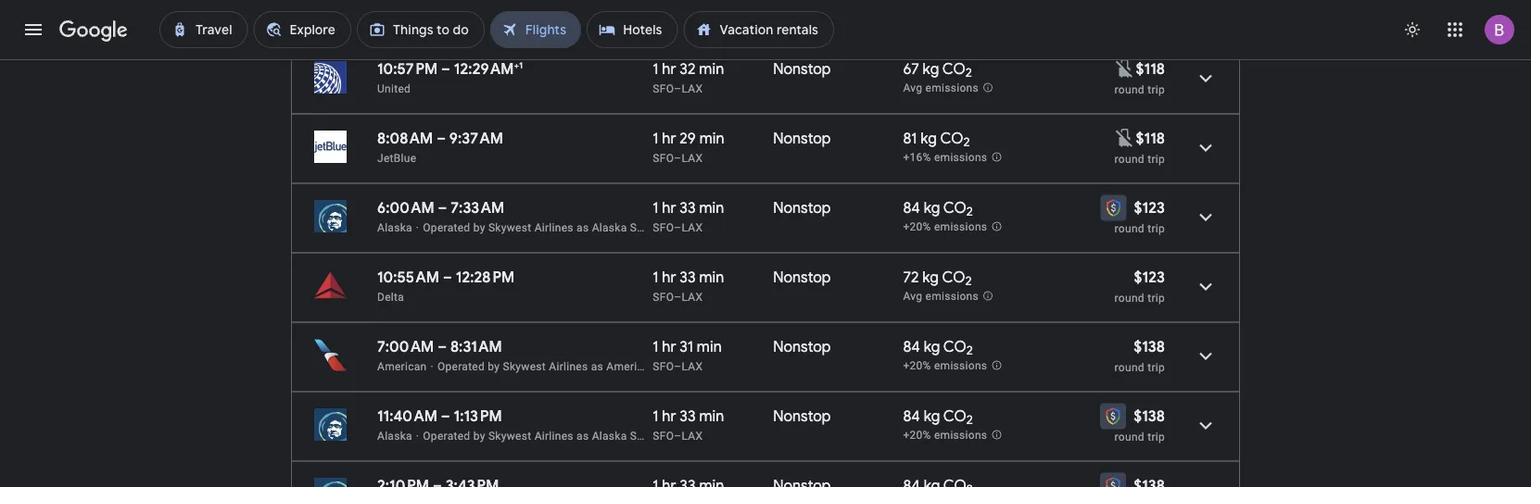 Task type: vqa. For each thing, say whether or not it's contained in the screenshot.
Search Labs image
no



Task type: locate. For each thing, give the bounding box(es) containing it.
1 inside 1 hr 31 min sfo – lax
[[653, 337, 659, 356]]

nonstop flight. element for 12:29 am
[[773, 59, 831, 81]]

1 vertical spatial avg
[[903, 290, 923, 303]]

1 hr 33 min sfo – lax
[[653, 198, 724, 234], [653, 268, 724, 304], [653, 407, 724, 443]]

sfo inside 1 hr 31 min sfo – lax
[[653, 360, 674, 373]]

1 down 1 hr 29 min sfo – lax
[[653, 198, 659, 217]]

33 up 31
[[680, 268, 696, 287]]

1 left 31
[[653, 337, 659, 356]]

0 vertical spatial airlines
[[535, 221, 574, 234]]

Arrival time: 9:37 AM. text field
[[449, 129, 503, 148]]

emissions
[[926, 82, 979, 95], [934, 151, 988, 164], [934, 221, 988, 234], [926, 290, 979, 303], [934, 360, 988, 373], [934, 429, 988, 442]]

trip
[[1148, 83, 1165, 96], [1148, 152, 1165, 165], [1148, 222, 1165, 235], [1148, 292, 1165, 305], [1148, 361, 1165, 374], [1148, 431, 1165, 444]]

min inside 1 hr 31 min sfo – lax
[[697, 337, 722, 356]]

138 US dollars text field
[[1134, 476, 1165, 488]]

6 round from the top
[[1115, 431, 1145, 444]]

hr up 1 hr 31 min sfo – lax
[[662, 268, 676, 287]]

$123 left the flight details. leaves san francisco international airport at 6:00 am on saturday, december 2 and arrives at los angeles international airport at 7:33 am on saturday, december 2. icon
[[1134, 198, 1165, 217]]

total duration 1 hr 33 min. element for 12:28 pm
[[653, 268, 773, 290]]

total duration 1 hr 32 min. element up sfo – lax
[[653, 0, 773, 12]]

 image
[[416, 430, 419, 443]]

nonstop for 6:00 am – 7:33 am
[[773, 198, 831, 217]]

operated down leaves san francisco international airport at 6:00 am on saturday, december 2 and arrives at los angeles international airport at 7:33 am on saturday, december 2. element
[[423, 221, 470, 234]]

6:00 am – 7:33 am
[[377, 198, 504, 217]]

$118 for 67
[[1136, 59, 1165, 78]]

nonstop
[[773, 59, 831, 78], [773, 129, 831, 148], [773, 198, 831, 217], [773, 268, 831, 287], [773, 337, 831, 356], [773, 407, 831, 426]]

123 us dollars text field left the flight details. leaves san francisco international airport at 6:00 am on saturday, december 2 and arrives at los angeles international airport at 7:33 am on saturday, december 2. icon
[[1134, 198, 1165, 217]]

lax down 32
[[682, 82, 703, 95]]

0 vertical spatial avg
[[903, 82, 923, 95]]

operated by skywest airlines as american eagle
[[437, 360, 688, 373]]

4 lax from the top
[[682, 221, 703, 234]]

1 inside 1 hr 32 min sfo – lax
[[653, 59, 659, 78]]

2 round from the top
[[1115, 152, 1145, 165]]

123 us dollars text field left flight details. leaves san francisco international airport at 10:55 am on saturday, december 2 and arrives at los angeles international airport at 12:28 pm on saturday, december 2. icon
[[1134, 268, 1165, 287]]

united down 10:57 pm
[[377, 82, 411, 95]]

lax down the 29
[[682, 152, 703, 165]]

4 trip from the top
[[1148, 292, 1165, 305]]

2 vertical spatial +20%
[[903, 429, 931, 442]]

nonstop flight. element
[[773, 0, 831, 12], [773, 59, 831, 81], [773, 129, 831, 151], [773, 198, 831, 220], [773, 268, 831, 290], [773, 337, 831, 359], [773, 407, 831, 429], [773, 477, 831, 488]]

emissions for 6:00 am – 7:33 am
[[934, 221, 988, 234]]

3 total duration 1 hr 33 min. element from the top
[[653, 407, 773, 429]]

sfo inside 1 hr 29 min sfo – lax
[[653, 152, 674, 165]]

avg emissions down 67 kg co 2
[[903, 82, 979, 95]]

4 round from the top
[[1115, 292, 1145, 305]]

2 total duration 1 hr 33 min. element from the top
[[653, 268, 773, 290]]

0 vertical spatial total duration 1 hr 32 min. element
[[653, 0, 773, 12]]

round down $138 text box
[[1115, 361, 1145, 374]]

$138 for $138
[[1134, 407, 1165, 426]]

sfo for 12:28 pm
[[653, 291, 674, 304]]

2 nonstop flight. element from the top
[[773, 59, 831, 81]]

0 vertical spatial $118
[[1136, 59, 1165, 78]]

min
[[699, 59, 724, 78], [700, 129, 724, 148], [699, 198, 724, 217], [699, 268, 724, 287], [697, 337, 722, 356], [699, 407, 724, 426]]

1 round trip from the top
[[1115, 83, 1165, 96]]

2 vertical spatial 1 hr 33 min sfo – lax
[[653, 407, 724, 443]]

total duration 1 hr 32 min. element down sfo – lax
[[653, 59, 773, 81]]

sfo up 1 hr 32 min sfo – lax
[[653, 13, 674, 25]]

0 vertical spatial operated by skywest airlines as alaska skywest
[[423, 221, 675, 234]]

1 up 1 hr 31 min sfo – lax
[[653, 268, 659, 287]]

3 1 hr 33 min sfo – lax from the top
[[653, 407, 724, 443]]

1 inside 1 hr 29 min sfo – lax
[[653, 129, 659, 148]]

american left eagle
[[607, 360, 656, 373]]

– left 12:28 pm
[[443, 268, 452, 287]]

2 for 11:40 am – 1:13 pm
[[967, 413, 973, 428]]

1 vertical spatial avg emissions
[[903, 290, 979, 303]]

3 round from the top
[[1115, 222, 1145, 235]]

$138
[[1134, 337, 1165, 356], [1134, 407, 1165, 426]]

84 kg co 2 for $138
[[903, 407, 973, 428]]

lax down eagle
[[682, 430, 703, 443]]

alaska
[[377, 221, 412, 234], [592, 221, 627, 234], [377, 430, 412, 443], [592, 430, 627, 443]]

sfo down total duration 1 hr 29 min. element
[[653, 152, 674, 165]]

– left the arrival time: 8:31 am. text box
[[438, 337, 447, 356]]

2 sfo from the top
[[653, 82, 674, 95]]

1 vertical spatial united
[[377, 82, 411, 95]]

1 84 from the top
[[903, 198, 920, 217]]

lax
[[682, 13, 703, 25], [682, 82, 703, 95], [682, 152, 703, 165], [682, 221, 703, 234], [682, 291, 703, 304], [682, 360, 703, 373], [682, 430, 703, 443]]

leaves san francisco international airport at 10:55 am on saturday, december 2 and arrives at los angeles international airport at 12:28 pm on saturday, december 2. element
[[377, 268, 515, 287]]

3 33 from the top
[[680, 407, 696, 426]]

2 $118 from the top
[[1136, 129, 1165, 148]]

0 vertical spatial by
[[473, 221, 485, 234]]

6 hr from the top
[[662, 407, 676, 426]]

flight details. leaves san francisco international airport at 8:08 am on saturday, december 2 and arrives at los angeles international airport at 9:37 am on saturday, december 2. image
[[1184, 126, 1228, 170]]

1 for 12:28 pm
[[653, 268, 659, 287]]

as
[[577, 221, 589, 234], [591, 360, 604, 373], [577, 430, 589, 443]]

1 vertical spatial operated by skywest airlines as alaska skywest
[[423, 430, 675, 443]]

$138 left flight details. leaves san francisco international airport at 7:00 am on saturday, december 2 and arrives at los angeles international airport at 8:31 am on saturday, december 2. image at the bottom
[[1134, 337, 1165, 356]]

total duration 1 hr 32 min. element
[[653, 0, 773, 12], [653, 59, 773, 81]]

kg inside 67 kg co 2
[[923, 59, 939, 78]]

123 US dollars text field
[[1134, 198, 1165, 217], [1134, 268, 1165, 287]]

operated by skywest airlines as alaska skywest down 7:33 am
[[423, 221, 675, 234]]

1 nonstop from the top
[[773, 59, 831, 78]]

1 vertical spatial +20% emissions
[[903, 360, 988, 373]]

1 left the 29
[[653, 129, 659, 148]]

1 vertical spatial 33
[[680, 268, 696, 287]]

1 +20% emissions from the top
[[903, 221, 988, 234]]

round up $138 text box
[[1115, 292, 1145, 305]]

main menu image
[[22, 19, 44, 41]]

3 lax from the top
[[682, 152, 703, 165]]

1 round from the top
[[1115, 83, 1145, 96]]

33 down eagle
[[680, 407, 696, 426]]

1 vertical spatial +20%
[[903, 360, 931, 373]]

1 total duration 1 hr 32 min. element from the top
[[653, 0, 773, 12]]

sfo inside 1 hr 32 min sfo – lax
[[653, 82, 674, 95]]

1 for 12:29 am
[[653, 59, 659, 78]]

1 total duration 1 hr 33 min. element from the top
[[653, 198, 773, 220]]

avg down 67 on the right
[[903, 82, 923, 95]]

1 hr 33 min sfo – lax for 11:40 am – 1:13 pm
[[653, 407, 724, 443]]

5 hr from the top
[[662, 337, 676, 356]]

flight details. leaves san francisco international airport at 10:55 am on saturday, december 2 and arrives at los angeles international airport at 12:28 pm on saturday, december 2. image
[[1184, 265, 1228, 309]]

lax up 32
[[682, 13, 703, 25]]

lax for 9:37 am
[[682, 152, 703, 165]]

– down eagle
[[674, 430, 682, 443]]

6 sfo from the top
[[653, 360, 674, 373]]

1 vertical spatial $138
[[1134, 407, 1165, 426]]

3 hr from the top
[[662, 198, 676, 217]]

1 trip from the top
[[1148, 83, 1165, 96]]

1 vertical spatial 1 hr 33 min sfo – lax
[[653, 268, 724, 304]]

round trip up $123 round trip
[[1115, 222, 1165, 235]]

1 hr from the top
[[662, 59, 676, 78]]

84 for $138
[[903, 407, 920, 426]]

total duration 1 hr 32 min. element containing 1 hr 32 min
[[653, 59, 773, 81]]

4 nonstop flight. element from the top
[[773, 198, 831, 220]]

airlines
[[535, 221, 574, 234], [549, 360, 588, 373], [535, 430, 574, 443]]

10:57 pm – 12:29 am + 1
[[377, 59, 523, 78]]

avg emissions down 72 kg co 2
[[903, 290, 979, 303]]

american down 7:00 am
[[377, 360, 427, 373]]

1 vertical spatial $123
[[1134, 268, 1165, 287]]

2 avg emissions from the top
[[903, 290, 979, 303]]

min right 32
[[699, 59, 724, 78]]

hr inside 1 hr 31 min sfo – lax
[[662, 337, 676, 356]]

2 for 7:00 am – 8:31 am
[[967, 343, 973, 359]]

avg down the 72
[[903, 290, 923, 303]]

sfo up 1 hr 31 min sfo – lax
[[653, 291, 674, 304]]

– left 9:37 am
[[437, 129, 446, 148]]

0 vertical spatial +20% emissions
[[903, 221, 988, 234]]

1 hr 33 min sfo – lax down eagle
[[653, 407, 724, 443]]

7:33 am
[[451, 198, 504, 217]]

skywest
[[488, 221, 532, 234], [503, 360, 546, 373], [488, 430, 532, 443]]

round trip down $138 text field
[[1115, 431, 1165, 444]]

hr down 1 hr 29 min sfo – lax
[[662, 198, 676, 217]]

2 vertical spatial 84
[[903, 407, 920, 426]]

$138 inside $138 round trip
[[1134, 337, 1165, 356]]

0 vertical spatial $123
[[1134, 198, 1165, 217]]

33 down 1 hr 29 min sfo – lax
[[680, 198, 696, 217]]

4 total duration 1 hr 33 min. element from the top
[[653, 477, 773, 488]]

0 vertical spatial as
[[577, 221, 589, 234]]

round down this price for this flight doesn't include overhead bin access. if you need a carry-on bag, use the bags filter to update prices. icon
[[1115, 83, 1145, 96]]

72 kg co 2
[[903, 268, 972, 289]]

hr inside 1 hr 32 min sfo – lax
[[662, 59, 676, 78]]

1 horizontal spatial american
[[607, 360, 656, 373]]

– left '1:13 pm'
[[441, 407, 450, 426]]

1 inside "10:57 pm – 12:29 am + 1"
[[519, 59, 523, 71]]

lax inside 1 hr 29 min sfo – lax
[[682, 152, 703, 165]]

1 down 1 hr 31 min sfo – lax
[[653, 407, 659, 426]]

0 vertical spatial $138
[[1134, 337, 1165, 356]]

0 vertical spatial united
[[377, 13, 411, 25]]

by down 7:33 am
[[473, 221, 485, 234]]

sfo down total duration 1 hr 31 min. element in the bottom of the page
[[653, 360, 674, 373]]

+
[[514, 59, 519, 71]]

5 trip from the top
[[1148, 361, 1165, 374]]

sfo down eagle
[[653, 430, 674, 443]]

2 inside 67 kg co 2
[[966, 65, 972, 81]]

4 sfo from the top
[[653, 221, 674, 234]]

avg emissions
[[903, 82, 979, 95], [903, 290, 979, 303]]

change appearance image
[[1390, 7, 1435, 52]]

72
[[903, 268, 919, 287]]

$123 for $123
[[1134, 198, 1165, 217]]

hr inside 1 hr 29 min sfo – lax
[[662, 129, 676, 148]]

2 $123 from the top
[[1134, 268, 1165, 287]]

1 vertical spatial operated
[[437, 360, 485, 373]]

lax inside 1 hr 32 min sfo – lax
[[682, 82, 703, 95]]

operated down leaves san francisco international airport at 11:40 am on saturday, december 2 and arrives at los angeles international airport at 1:13 pm on saturday, december 2. element
[[423, 430, 470, 443]]

– down the 29
[[674, 152, 682, 165]]

trip down $138 text box
[[1148, 361, 1165, 374]]

$118 left flight details. leaves san francisco international airport at 10:57 pm on saturday, december 2 and arrives at los angeles international airport at 12:29 am on sunday, december 3. icon
[[1136, 59, 1165, 78]]

sfo down 1 hr 29 min sfo – lax
[[653, 221, 674, 234]]

leaves san francisco international airport at 8:08 am on saturday, december 2 and arrives at los angeles international airport at 9:37 am on saturday, december 2. element
[[377, 129, 503, 148]]

kg
[[923, 59, 939, 78], [921, 129, 937, 148], [924, 198, 940, 217], [923, 268, 939, 287], [924, 337, 940, 356], [924, 407, 940, 426]]

co inside 67 kg co 2
[[943, 59, 966, 78]]

operated by skywest airlines as alaska skywest down operated by skywest airlines as american eagle
[[423, 430, 675, 443]]

– down 32
[[674, 82, 682, 95]]

0 vertical spatial 123 us dollars text field
[[1134, 198, 1165, 217]]

0 vertical spatial 1 hr 33 min sfo – lax
[[653, 198, 724, 234]]

co
[[943, 59, 966, 78], [940, 129, 964, 148], [944, 198, 967, 217], [942, 268, 965, 287], [944, 337, 967, 356], [944, 407, 967, 426]]

3 sfo from the top
[[653, 152, 674, 165]]

4 round trip from the top
[[1115, 431, 1165, 444]]

round for 7:33 am
[[1115, 222, 1145, 235]]

2 for 10:57 pm – 12:29 am + 1
[[966, 65, 972, 81]]

 image
[[416, 221, 419, 234]]

3 +20% emissions from the top
[[903, 429, 988, 442]]

5 lax from the top
[[682, 291, 703, 304]]

round for 9:37 am
[[1115, 152, 1145, 165]]

trip for 7:33 am
[[1148, 222, 1165, 235]]

$123 inside $123 round trip
[[1134, 268, 1165, 287]]

1 hr 33 min sfo – lax down 1 hr 29 min sfo – lax
[[653, 198, 724, 234]]

min down 1 hr 29 min sfo – lax
[[699, 198, 724, 217]]

3 84 kg co 2 from the top
[[903, 407, 973, 428]]

1 $138 from the top
[[1134, 337, 1165, 356]]

avg
[[903, 82, 923, 95], [903, 290, 923, 303]]

2 operated by skywest airlines as alaska skywest from the top
[[423, 430, 675, 443]]

1 +20% from the top
[[903, 221, 931, 234]]

1 $123 from the top
[[1134, 198, 1165, 217]]

1 united from the top
[[377, 13, 411, 25]]

2 trip from the top
[[1148, 152, 1165, 165]]

84
[[903, 198, 920, 217], [903, 337, 920, 356], [903, 407, 920, 426]]

united
[[377, 13, 411, 25], [377, 82, 411, 95]]

round up $123 round trip
[[1115, 222, 1145, 235]]

operated down 8:31 am
[[437, 360, 485, 373]]

trip down $138 text field
[[1148, 431, 1165, 444]]

1 1 hr 33 min sfo – lax from the top
[[653, 198, 724, 234]]

by
[[473, 221, 485, 234], [488, 360, 500, 373], [473, 430, 485, 443]]

lax down 31
[[682, 360, 703, 373]]

skywest down 1 hr 29 min sfo – lax
[[630, 221, 675, 234]]

0 vertical spatial 33
[[680, 198, 696, 217]]

round down this price for this flight doesn't include overhead bin access. if you need a carry-on bag, use the bags filter to update prices. image
[[1115, 152, 1145, 165]]

8:31 am
[[450, 337, 502, 356]]

33 for 11:40 am – 1:13 pm
[[680, 407, 696, 426]]

3 nonstop flight. element from the top
[[773, 129, 831, 151]]

min down 1 hr 31 min sfo – lax
[[699, 407, 724, 426]]

2 +20% emissions from the top
[[903, 360, 988, 373]]

1 avg from the top
[[903, 82, 923, 95]]

2 vertical spatial 33
[[680, 407, 696, 426]]

co for 10:57 pm – 12:29 am + 1
[[943, 59, 966, 78]]

emissions for 7:00 am – 8:31 am
[[934, 360, 988, 373]]

– inside 1 hr 32 min sfo – lax
[[674, 82, 682, 95]]

7:00 am – 8:31 am
[[377, 337, 502, 356]]

2 vertical spatial +20% emissions
[[903, 429, 988, 442]]

$123 left flight details. leaves san francisco international airport at 10:55 am on saturday, december 2 and arrives at los angeles international airport at 12:28 pm on saturday, december 2. icon
[[1134, 268, 1165, 287]]

2
[[966, 65, 972, 81], [964, 135, 970, 150], [967, 204, 973, 220], [965, 274, 972, 289], [967, 343, 973, 359], [967, 413, 973, 428]]

+20% emissions
[[903, 221, 988, 234], [903, 360, 988, 373], [903, 429, 988, 442]]

nonstop for 7:00 am – 8:31 am
[[773, 337, 831, 356]]

1 left 32
[[653, 59, 659, 78]]

1 hr 31 min sfo – lax
[[653, 337, 722, 373]]

1 33 from the top
[[680, 198, 696, 217]]

6 trip from the top
[[1148, 431, 1165, 444]]

round trip
[[1115, 83, 1165, 96], [1115, 152, 1165, 165], [1115, 222, 1165, 235], [1115, 431, 1165, 444]]

1 $118 from the top
[[1136, 59, 1165, 78]]

6 nonstop from the top
[[773, 407, 831, 426]]

leaves san francisco international airport at 2:10 pm on saturday, december 2 and arrives at los angeles international airport at 3:43 pm on saturday, december 2. element
[[377, 476, 499, 488]]

2 inside 72 kg co 2
[[965, 274, 972, 289]]

operated by skywest airlines as alaska skywest
[[423, 221, 675, 234], [423, 430, 675, 443]]

round down $138 text field
[[1115, 431, 1145, 444]]

3 trip from the top
[[1148, 222, 1165, 235]]

min inside 1 hr 32 min sfo – lax
[[699, 59, 724, 78]]

5 nonstop from the top
[[773, 337, 831, 356]]

operated
[[423, 221, 470, 234], [437, 360, 485, 373], [423, 430, 470, 443]]

1
[[519, 59, 523, 71], [653, 59, 659, 78], [653, 129, 659, 148], [653, 198, 659, 217], [653, 268, 659, 287], [653, 337, 659, 356], [653, 407, 659, 426]]

84 kg co 2
[[903, 198, 973, 220], [903, 337, 973, 359], [903, 407, 973, 428]]

hr
[[662, 59, 676, 78], [662, 129, 676, 148], [662, 198, 676, 217], [662, 268, 676, 287], [662, 337, 676, 356], [662, 407, 676, 426]]

1 right 12:29 am
[[519, 59, 523, 71]]

emissions for 10:57 pm – 12:29 am + 1
[[926, 82, 979, 95]]

nonstop flight. element for 1:13 pm
[[773, 407, 831, 429]]

operated for 7:33 am
[[423, 221, 470, 234]]

$118 left the flight details. leaves san francisco international airport at 8:08 am on saturday, december 2 and arrives at los angeles international airport at 9:37 am on saturday, december 2. image
[[1136, 129, 1165, 148]]

united up departure time: 10:57 pm. text field
[[377, 13, 411, 25]]

american
[[377, 360, 427, 373], [607, 360, 656, 373]]

$118
[[1136, 59, 1165, 78], [1136, 129, 1165, 148]]

2 vertical spatial 84 kg co 2
[[903, 407, 973, 428]]

5 nonstop flight. element from the top
[[773, 268, 831, 290]]

1 for 9:37 am
[[653, 129, 659, 148]]

$123
[[1134, 198, 1165, 217], [1134, 268, 1165, 287]]

round
[[1115, 83, 1145, 96], [1115, 152, 1145, 165], [1115, 222, 1145, 235], [1115, 292, 1145, 305], [1115, 361, 1145, 374], [1115, 431, 1145, 444]]

co for 7:00 am – 8:31 am
[[944, 337, 967, 356]]

jetblue
[[377, 152, 417, 165]]

3 nonstop from the top
[[773, 198, 831, 217]]

2 vertical spatial skywest
[[488, 430, 532, 443]]

– left 7:33 am text box
[[438, 198, 447, 217]]

trip up $138 text box
[[1148, 292, 1165, 305]]

Arrival time: 1:13 PM. text field
[[454, 407, 502, 426]]

flight details. leaves san francisco international airport at 6:00 am on saturday, december 2 and arrives at los angeles international airport at 7:33 am on saturday, december 2. image
[[1184, 195, 1228, 240]]

5 sfo from the top
[[653, 291, 674, 304]]

2 inside 81 kg co 2
[[964, 135, 970, 150]]

2 avg from the top
[[903, 290, 923, 303]]

–
[[674, 13, 682, 25], [441, 59, 450, 78], [674, 82, 682, 95], [437, 129, 446, 148], [674, 152, 682, 165], [438, 198, 447, 217], [674, 221, 682, 234], [443, 268, 452, 287], [674, 291, 682, 304], [438, 337, 447, 356], [674, 360, 682, 373], [441, 407, 450, 426], [674, 430, 682, 443]]

hr left 31
[[662, 337, 676, 356]]

1 lax from the top
[[682, 13, 703, 25]]

8:08 am
[[377, 129, 433, 148]]

138 US dollars text field
[[1134, 407, 1165, 426]]

1 vertical spatial 123 us dollars text field
[[1134, 268, 1165, 287]]

1 84 kg co 2 from the top
[[903, 198, 973, 220]]

7 sfo from the top
[[653, 430, 674, 443]]

33 for 6:00 am – 7:33 am
[[680, 198, 696, 217]]

2 american from the left
[[607, 360, 656, 373]]

0 vertical spatial operated
[[423, 221, 470, 234]]

0 horizontal spatial american
[[377, 360, 427, 373]]

+16%
[[903, 151, 931, 164]]

hr left the 29
[[662, 129, 676, 148]]

3 84 from the top
[[903, 407, 920, 426]]

lax up 31
[[682, 291, 703, 304]]

by down 1:13 pm text field in the left bottom of the page
[[473, 430, 485, 443]]

1 operated by skywest airlines as alaska skywest from the top
[[423, 221, 675, 234]]

round for 12:29 am
[[1115, 83, 1145, 96]]

round trip down $118 text field
[[1115, 152, 1165, 165]]

2 vertical spatial operated
[[423, 430, 470, 443]]

trip down $118 text field
[[1148, 152, 1165, 165]]

1 vertical spatial total duration 1 hr 32 min. element
[[653, 59, 773, 81]]

5 round from the top
[[1115, 361, 1145, 374]]

138 US dollars text field
[[1134, 337, 1165, 356]]

trip left the flight details. leaves san francisco international airport at 6:00 am on saturday, december 2 and arrives at los angeles international airport at 7:33 am on saturday, december 2. icon
[[1148, 222, 1165, 235]]

0 vertical spatial skywest
[[488, 221, 532, 234]]

3 round trip from the top
[[1115, 222, 1165, 235]]

0 vertical spatial skywest
[[630, 221, 675, 234]]

33
[[680, 198, 696, 217], [680, 268, 696, 287], [680, 407, 696, 426]]

sfo
[[653, 13, 674, 25], [653, 82, 674, 95], [653, 152, 674, 165], [653, 221, 674, 234], [653, 291, 674, 304], [653, 360, 674, 373], [653, 430, 674, 443]]

skywest for 7:33 am
[[488, 221, 532, 234]]

round inside $123 round trip
[[1115, 292, 1145, 305]]

+20%
[[903, 221, 931, 234], [903, 360, 931, 373], [903, 429, 931, 442]]

airlines for 6:00 am – 7:33 am
[[535, 221, 574, 234]]

total duration 1 hr 32 min. element for 12:29 am the nonstop flight. element
[[653, 59, 773, 81]]

10:57 pm
[[377, 59, 438, 78]]

2 vertical spatial by
[[473, 430, 485, 443]]

skywest for 1:13 pm
[[630, 430, 675, 443]]

2 total duration 1 hr 32 min. element from the top
[[653, 59, 773, 81]]

skywest
[[630, 221, 675, 234], [630, 430, 675, 443]]

lax for 7:33 am
[[682, 221, 703, 234]]

min right the 29
[[700, 129, 724, 148]]

7 nonstop flight. element from the top
[[773, 407, 831, 429]]

1 vertical spatial 84 kg co 2
[[903, 337, 973, 359]]

trip for 9:37 am
[[1148, 152, 1165, 165]]

0 vertical spatial 84
[[903, 198, 920, 217]]

Arrival time: 7:33 AM. text field
[[451, 198, 504, 217]]

total duration 1 hr 33 min. element
[[653, 198, 773, 220], [653, 268, 773, 290], [653, 407, 773, 429], [653, 477, 773, 488]]

round trip for 6:00 am – 7:33 am
[[1115, 222, 1165, 235]]

$138 left flight details. leaves san francisco international airport at 11:40 am on saturday, december 2 and arrives at los angeles international airport at 1:13 pm on saturday, december 2. image at right
[[1134, 407, 1165, 426]]

trip down 118 us dollars text box
[[1148, 83, 1165, 96]]

1 vertical spatial $118
[[1136, 129, 1165, 148]]

sfo – lax
[[653, 13, 703, 25]]

by for 7:33 am
[[473, 221, 485, 234]]

min right 31
[[697, 337, 722, 356]]

lax down 1 hr 29 min sfo – lax
[[682, 221, 703, 234]]

2 skywest from the top
[[630, 430, 675, 443]]

hr down eagle
[[662, 407, 676, 426]]

6 nonstop flight. element from the top
[[773, 337, 831, 359]]

– inside 1 hr 31 min sfo – lax
[[674, 360, 682, 373]]

1 skywest from the top
[[630, 221, 675, 234]]

1 hr 32 min sfo – lax
[[653, 59, 724, 95]]

min for 11:40 am – 1:13 pm
[[699, 407, 724, 426]]

sfo up 1 hr 29 min sfo – lax
[[653, 82, 674, 95]]

– down 31
[[674, 360, 682, 373]]

0 vertical spatial 84 kg co 2
[[903, 198, 973, 220]]

8:08 am – 9:37 am jetblue
[[377, 129, 503, 165]]

1 vertical spatial skywest
[[630, 430, 675, 443]]

hr left 32
[[662, 59, 676, 78]]

sfo for 8:31 am
[[653, 360, 674, 373]]

kg for 6:00 am – 7:33 am
[[924, 198, 940, 217]]

1 avg emissions from the top
[[903, 82, 979, 95]]

lax inside 1 hr 31 min sfo – lax
[[682, 360, 703, 373]]

2 1 hr 33 min sfo – lax from the top
[[653, 268, 724, 304]]

2 $138 from the top
[[1134, 407, 1165, 426]]

2 vertical spatial airlines
[[535, 430, 574, 443]]

6 lax from the top
[[682, 360, 703, 373]]

skywest down eagle
[[630, 430, 675, 443]]

2 for 6:00 am – 7:33 am
[[967, 204, 973, 220]]

2 lax from the top
[[682, 82, 703, 95]]

2 vertical spatial as
[[577, 430, 589, 443]]

1 vertical spatial 84
[[903, 337, 920, 356]]

hr for 7:00 am – 8:31 am
[[662, 337, 676, 356]]

3 +20% from the top
[[903, 429, 931, 442]]

nonstop for 10:57 pm – 12:29 am + 1
[[773, 59, 831, 78]]

7 lax from the top
[[682, 430, 703, 443]]

2 hr from the top
[[662, 129, 676, 148]]

2 round trip from the top
[[1115, 152, 1165, 165]]

this price for this flight doesn't include overhead bin access. if you need a carry-on bag, use the bags filter to update prices. image
[[1114, 57, 1136, 79]]

12:28 pm
[[456, 268, 515, 287]]

0 vertical spatial avg emissions
[[903, 82, 979, 95]]

0 vertical spatial +20%
[[903, 221, 931, 234]]

1 hr 33 min sfo – lax up 31
[[653, 268, 724, 304]]

by down 8:31 am
[[488, 360, 500, 373]]

leaves san francisco international airport at 7:00 am on saturday, december 2 and arrives at los angeles international airport at 8:31 am on saturday, december 2. element
[[377, 337, 502, 356]]

airlines for 11:40 am – 1:13 pm
[[535, 430, 574, 443]]

2 united from the top
[[377, 82, 411, 95]]

8 nonstop flight. element from the top
[[773, 477, 831, 488]]

Arrival time: 8:31 AM. text field
[[450, 337, 502, 356]]

round trip down 118 us dollars text box
[[1115, 83, 1165, 96]]



Task type: describe. For each thing, give the bounding box(es) containing it.
trip inside $138 round trip
[[1148, 361, 1165, 374]]

Departure time: 7:00 AM. text field
[[377, 337, 434, 356]]

total duration 1 hr 33 min. element for 7:33 am
[[653, 198, 773, 220]]

$123 for $123 round trip
[[1134, 268, 1165, 287]]

trip for 12:29 am
[[1148, 83, 1165, 96]]

2 nonstop from the top
[[773, 129, 831, 148]]

$138 for $138 round trip
[[1134, 337, 1165, 356]]

round trip for 10:57 pm – 12:29 am + 1
[[1115, 83, 1165, 96]]

2 84 kg co 2 from the top
[[903, 337, 973, 359]]

7:00 am
[[377, 337, 434, 356]]

10:55 am
[[377, 268, 439, 287]]

– inside '8:08 am – 9:37 am jetblue'
[[437, 129, 446, 148]]

operated by skywest airlines as alaska skywest for 7:33 am
[[423, 221, 675, 234]]

kg for 11:40 am – 1:13 pm
[[924, 407, 940, 426]]

flight details. leaves san francisco international airport at 11:40 am on saturday, december 2 and arrives at los angeles international airport at 1:13 pm on saturday, december 2. image
[[1184, 404, 1228, 448]]

trip inside $123 round trip
[[1148, 292, 1165, 305]]

avg emissions for 72
[[903, 290, 979, 303]]

min up total duration 1 hr 31 min. element in the bottom of the page
[[699, 268, 724, 287]]

united for eighth the nonstop flight. element from the bottom's total duration 1 hr 32 min. element
[[377, 13, 411, 25]]

by for 1:13 pm
[[473, 430, 485, 443]]

nonstop for 11:40 am – 1:13 pm
[[773, 407, 831, 426]]

flight details. leaves san francisco international airport at 10:57 pm on saturday, december 2 and arrives at los angeles international airport at 12:29 am on sunday, december 3. image
[[1184, 56, 1228, 101]]

1 american from the left
[[377, 360, 427, 373]]

sfo for 7:33 am
[[653, 221, 674, 234]]

84 for $123
[[903, 198, 920, 217]]

total duration 1 hr 33 min. element for 1:13 pm
[[653, 407, 773, 429]]

hr for 6:00 am – 7:33 am
[[662, 198, 676, 217]]

min for 6:00 am – 7:33 am
[[699, 198, 724, 217]]

– up 31
[[674, 291, 682, 304]]

11:40 am – 1:13 pm
[[377, 407, 502, 426]]

118 US dollars text field
[[1136, 59, 1165, 78]]

lax for 12:29 am
[[682, 82, 703, 95]]

avg for 72
[[903, 290, 923, 303]]

kg for 10:57 pm – 12:29 am + 1
[[923, 59, 939, 78]]

2 123 us dollars text field from the top
[[1134, 268, 1165, 287]]

32
[[680, 59, 696, 78]]

+20% for $123
[[903, 221, 931, 234]]

10:55 am – 12:28 pm delta
[[377, 268, 515, 304]]

$123 round trip
[[1115, 268, 1165, 305]]

hr for 11:40 am – 1:13 pm
[[662, 407, 676, 426]]

co inside 72 kg co 2
[[942, 268, 965, 287]]

leaves san francisco international airport at 6:00 am on saturday, december 2 and arrives at los angeles international airport at 7:33 am on saturday, december 2. element
[[377, 198, 504, 217]]

1 hr 33 min sfo – lax for 6:00 am – 7:33 am
[[653, 198, 724, 234]]

total duration 1 hr 32 min. element for eighth the nonstop flight. element from the bottom
[[653, 0, 773, 12]]

eagle
[[659, 360, 688, 373]]

118 US dollars text field
[[1136, 129, 1165, 148]]

+20% emissions for $123
[[903, 221, 988, 234]]

1 for 8:31 am
[[653, 337, 659, 356]]

round trip for 11:40 am – 1:13 pm
[[1115, 431, 1165, 444]]

lax for 1:13 pm
[[682, 430, 703, 443]]

– up 32
[[674, 13, 682, 25]]

1 vertical spatial as
[[591, 360, 604, 373]]

sfo for 12:29 am
[[653, 82, 674, 95]]

kg inside 81 kg co 2
[[921, 129, 937, 148]]

sfo for 1:13 pm
[[653, 430, 674, 443]]

67 kg co 2
[[903, 59, 972, 81]]

leaves san francisco international airport at 11:40 am on saturday, december 2 and arrives at los angeles international airport at 1:13 pm on saturday, december 2. element
[[377, 407, 502, 426]]

1 vertical spatial skywest
[[503, 360, 546, 373]]

as for 7:33 am
[[577, 221, 589, 234]]

– left 12:29 am
[[441, 59, 450, 78]]

operated for 1:13 pm
[[423, 430, 470, 443]]

avg emissions for 67
[[903, 82, 979, 95]]

2 84 from the top
[[903, 337, 920, 356]]

operated by skywest airlines as alaska skywest for 1:13 pm
[[423, 430, 675, 443]]

Departure time: 2:10 PM. text field
[[377, 476, 429, 488]]

lax for 8:31 am
[[682, 360, 703, 373]]

Departure time: 6:00 AM. text field
[[377, 198, 435, 217]]

4 nonstop from the top
[[773, 268, 831, 287]]

united for total duration 1 hr 32 min. element containing 1 hr 32 min
[[377, 82, 411, 95]]

this price for this flight doesn't include overhead bin access. if you need a carry-on bag, use the bags filter to update prices. image
[[1114, 127, 1136, 149]]

9:37 am
[[449, 129, 503, 148]]

kg inside 72 kg co 2
[[923, 268, 939, 287]]

+20% for $138
[[903, 429, 931, 442]]

Departure time: 10:57 PM. text field
[[377, 59, 438, 78]]

total duration 1 hr 31 min. element
[[653, 337, 773, 359]]

1 hr 29 min sfo – lax
[[653, 129, 724, 165]]

Arrival time: 12:29 AM on  Sunday, December 3. text field
[[454, 59, 523, 78]]

lax for 12:28 pm
[[682, 291, 703, 304]]

leaves san francisco international airport at 10:57 pm on saturday, december 2 and arrives at los angeles international airport at 12:29 am on sunday, december 3. element
[[377, 59, 523, 78]]

1 vertical spatial airlines
[[549, 360, 588, 373]]

– inside 10:55 am – 12:28 pm delta
[[443, 268, 452, 287]]

round for 1:13 pm
[[1115, 431, 1145, 444]]

sfo for 9:37 am
[[653, 152, 674, 165]]

1 sfo from the top
[[653, 13, 674, 25]]

avg for 67
[[903, 82, 923, 95]]

delta
[[377, 291, 404, 304]]

total duration 1 hr 29 min. element
[[653, 129, 773, 151]]

4 hr from the top
[[662, 268, 676, 287]]

31
[[680, 337, 693, 356]]

81
[[903, 129, 917, 148]]

hr for 10:57 pm – 12:29 am + 1
[[662, 59, 676, 78]]

81 kg co 2
[[903, 129, 970, 150]]

1:13 pm
[[454, 407, 502, 426]]

2 +20% from the top
[[903, 360, 931, 373]]

Arrival time: 12:28 PM. text field
[[456, 268, 515, 287]]

Departure time: 10:55 AM. text field
[[377, 268, 439, 287]]

29
[[680, 129, 696, 148]]

$118 for 81
[[1136, 129, 1165, 148]]

min for 7:00 am – 8:31 am
[[697, 337, 722, 356]]

– down 1 hr 29 min sfo – lax
[[674, 221, 682, 234]]

as for 1:13 pm
[[577, 430, 589, 443]]

min inside 1 hr 29 min sfo – lax
[[700, 129, 724, 148]]

flight details. leaves san francisco international airport at 7:00 am on saturday, december 2 and arrives at los angeles international airport at 8:31 am on saturday, december 2. image
[[1184, 334, 1228, 379]]

6:00 am
[[377, 198, 435, 217]]

co for 11:40 am – 1:13 pm
[[944, 407, 967, 426]]

+16% emissions
[[903, 151, 988, 164]]

1 123 us dollars text field from the top
[[1134, 198, 1165, 217]]

1 for 1:13 pm
[[653, 407, 659, 426]]

84 kg co 2 for $123
[[903, 198, 973, 220]]

nonstop flight. element for 8:31 am
[[773, 337, 831, 359]]

emissions for 11:40 am – 1:13 pm
[[934, 429, 988, 442]]

Arrival time: 3:43 PM. text field
[[446, 476, 499, 488]]

+20% emissions for $138
[[903, 429, 988, 442]]

12:29 am
[[454, 59, 514, 78]]

trip for 1:13 pm
[[1148, 431, 1165, 444]]

skywest for 1:13 pm
[[488, 430, 532, 443]]

$138 round trip
[[1115, 337, 1165, 374]]

nonstop flight. element for 12:28 pm
[[773, 268, 831, 290]]

co for 6:00 am – 7:33 am
[[944, 198, 967, 217]]

– inside 1 hr 29 min sfo – lax
[[674, 152, 682, 165]]

co inside 81 kg co 2
[[940, 129, 964, 148]]

1 for 7:33 am
[[653, 198, 659, 217]]

round inside $138 round trip
[[1115, 361, 1145, 374]]

nonstop flight. element for 9:37 am
[[773, 129, 831, 151]]

skywest for 7:33 am
[[630, 221, 675, 234]]

Departure time: 8:08 AM. text field
[[377, 129, 433, 148]]

1 nonstop flight. element from the top
[[773, 0, 831, 12]]

67
[[903, 59, 919, 78]]

2 33 from the top
[[680, 268, 696, 287]]

nonstop flight. element for 7:33 am
[[773, 198, 831, 220]]

kg for 7:00 am – 8:31 am
[[924, 337, 940, 356]]

Departure time: 11:40 AM. text field
[[377, 407, 437, 426]]

min for 10:57 pm – 12:29 am + 1
[[699, 59, 724, 78]]

11:40 am
[[377, 407, 437, 426]]

1 vertical spatial by
[[488, 360, 500, 373]]



